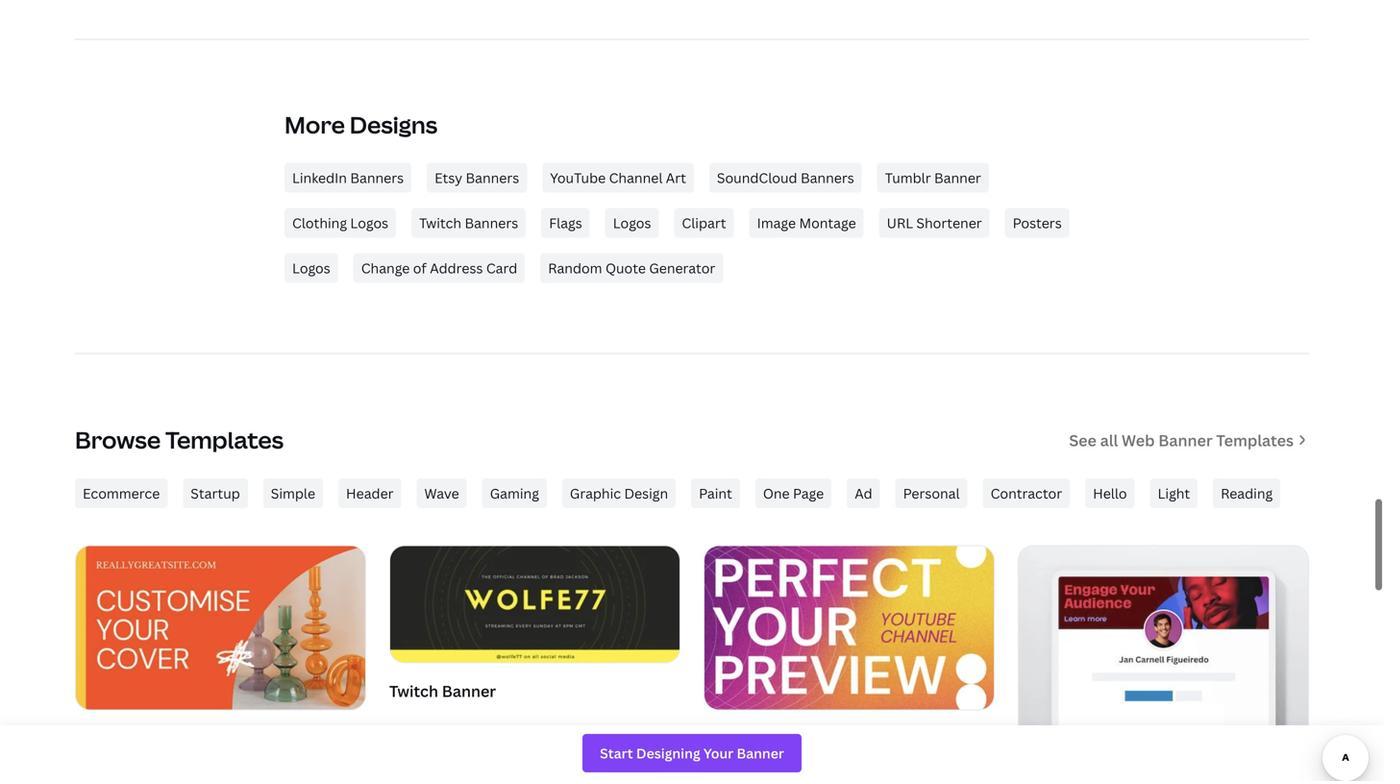 Task type: locate. For each thing, give the bounding box(es) containing it.
youtube banner image
[[705, 546, 994, 710]]

posters link
[[1005, 208, 1070, 238]]

wave
[[425, 484, 459, 503]]

youtube banner link
[[704, 545, 995, 755]]

tumblr banner link
[[878, 163, 989, 193]]

tumblr
[[885, 169, 931, 187]]

logos up random quote generator link
[[613, 214, 651, 232]]

linkedin banners link
[[285, 163, 412, 193]]

simple
[[271, 484, 315, 503]]

logos up 'change'
[[350, 214, 389, 232]]

1 horizontal spatial logos
[[350, 214, 389, 232]]

see all web banner templates link
[[1070, 428, 1310, 453]]

header
[[346, 484, 394, 503]]

clipart link
[[674, 208, 734, 238]]

logos link
[[606, 208, 659, 238], [285, 253, 338, 283]]

more designs
[[285, 109, 438, 140]]

0 vertical spatial youtube
[[550, 169, 606, 187]]

browse
[[75, 425, 161, 456]]

personal
[[904, 484, 960, 503]]

logos link up random quote generator link
[[606, 208, 659, 238]]

flags
[[549, 214, 582, 232]]

designs
[[350, 109, 438, 140]]

twitch banner link
[[389, 545, 681, 708]]

facebook cover image
[[76, 546, 365, 710]]

page
[[793, 484, 824, 503]]

banners right etsy
[[466, 169, 519, 187]]

banners
[[350, 169, 404, 187], [466, 169, 519, 187], [801, 169, 855, 187], [465, 214, 518, 232]]

posters
[[1013, 214, 1062, 232]]

logos down clothing at the left of page
[[292, 259, 330, 278]]

soundcloud
[[717, 169, 798, 187]]

banners up montage
[[801, 169, 855, 187]]

1 horizontal spatial logos link
[[606, 208, 659, 238]]

banners down more designs
[[350, 169, 404, 187]]

linkedin background photo image
[[1019, 546, 1309, 765]]

banners up card
[[465, 214, 518, 232]]

one page link
[[756, 479, 832, 508]]

ad
[[855, 484, 873, 503]]

change of address card link
[[354, 253, 525, 283]]

quote
[[606, 259, 646, 278]]

paint
[[699, 484, 733, 503]]

youtube for youtube banner
[[704, 729, 768, 749]]

1 horizontal spatial templates
[[1217, 430, 1294, 451]]

gaming link
[[482, 479, 547, 508]]

twitch banners
[[419, 214, 518, 232]]

0 horizontal spatial logos link
[[285, 253, 338, 283]]

change
[[361, 259, 410, 278]]

0 vertical spatial twitch
[[419, 214, 462, 232]]

1 vertical spatial youtube
[[704, 729, 768, 749]]

soundcloud banners link
[[710, 163, 862, 193]]

random quote generator link
[[541, 253, 723, 283]]

youtube channel art link
[[543, 163, 694, 193]]

logos
[[350, 214, 389, 232], [613, 214, 651, 232], [292, 259, 330, 278]]

shortener
[[917, 214, 982, 232]]

twitch banner image
[[390, 546, 680, 663]]

templates
[[165, 425, 284, 456], [1217, 430, 1294, 451]]

banners for soundcloud banners
[[801, 169, 855, 187]]

channel
[[609, 169, 663, 187]]

templates up startup link
[[165, 425, 284, 456]]

graphic design
[[570, 484, 668, 503]]

gaming
[[490, 484, 539, 503]]

banner inside "link"
[[935, 169, 982, 187]]

0 horizontal spatial templates
[[165, 425, 284, 456]]

1 vertical spatial logos link
[[285, 253, 338, 283]]

twitch for twitch banner
[[389, 681, 438, 702]]

banner
[[935, 169, 982, 187], [1159, 430, 1213, 451], [442, 681, 496, 702], [772, 729, 826, 749]]

image montage link
[[750, 208, 864, 238]]

twitch
[[419, 214, 462, 232], [389, 681, 438, 702]]

banner for tumblr banner
[[935, 169, 982, 187]]

youtube
[[550, 169, 606, 187], [704, 729, 768, 749]]

all
[[1101, 430, 1119, 451]]

ecommerce link
[[75, 479, 168, 508]]

see
[[1070, 430, 1097, 451]]

templates up reading
[[1217, 430, 1294, 451]]

ecommerce
[[83, 484, 160, 503]]

youtube channel art
[[550, 169, 686, 187]]

random quote generator
[[548, 259, 716, 278]]

logos link down clothing at the left of page
[[285, 253, 338, 283]]

address
[[430, 259, 483, 278]]

0 vertical spatial logos link
[[606, 208, 659, 238]]

1 vertical spatial twitch
[[389, 681, 438, 702]]

clipart
[[682, 214, 727, 232]]

url shortener
[[887, 214, 982, 232]]

startup
[[191, 484, 240, 503]]

0 horizontal spatial youtube
[[550, 169, 606, 187]]

startup link
[[183, 479, 248, 508]]

1 horizontal spatial youtube
[[704, 729, 768, 749]]



Task type: describe. For each thing, give the bounding box(es) containing it.
etsy banners
[[435, 169, 519, 187]]

banners for twitch banners
[[465, 214, 518, 232]]

web
[[1122, 430, 1155, 451]]

image
[[757, 214, 796, 232]]

personal link
[[896, 479, 968, 508]]

linkedin banners
[[292, 169, 404, 187]]

ad link
[[847, 479, 880, 508]]

0 horizontal spatial logos
[[292, 259, 330, 278]]

light link
[[1151, 479, 1198, 508]]

contractor link
[[983, 479, 1070, 508]]

linkedin
[[292, 169, 347, 187]]

reading link
[[1214, 479, 1281, 508]]

design
[[625, 484, 668, 503]]

montage
[[800, 214, 856, 232]]

card
[[486, 259, 518, 278]]

hello link
[[1086, 479, 1135, 508]]

banners for etsy banners
[[466, 169, 519, 187]]

simple link
[[263, 479, 323, 508]]

wave link
[[417, 479, 467, 508]]

graphic
[[570, 484, 621, 503]]

url
[[887, 214, 914, 232]]

clothing logos
[[292, 214, 389, 232]]

youtube for youtube channel art
[[550, 169, 606, 187]]

image montage
[[757, 214, 856, 232]]

change of address card
[[361, 259, 518, 278]]

twitch banners link
[[412, 208, 526, 238]]

youtube banner
[[704, 729, 826, 749]]

clothing logos link
[[285, 208, 396, 238]]

flags link
[[542, 208, 590, 238]]

tumblr banner
[[885, 169, 982, 187]]

twitch for twitch banners
[[419, 214, 462, 232]]

more
[[285, 109, 345, 140]]

graphic design link
[[562, 479, 676, 508]]

2 horizontal spatial logos
[[613, 214, 651, 232]]

header link
[[339, 479, 402, 508]]

light
[[1158, 484, 1191, 503]]

etsy
[[435, 169, 463, 187]]

twitch banner
[[389, 681, 496, 702]]

browse templates
[[75, 425, 284, 456]]

random
[[548, 259, 602, 278]]

contractor
[[991, 484, 1063, 503]]

paint link
[[692, 479, 740, 508]]

reading
[[1221, 484, 1273, 503]]

banner for youtube banner
[[772, 729, 826, 749]]

etsy banners link
[[427, 163, 527, 193]]

banners for linkedin banners
[[350, 169, 404, 187]]

hello
[[1093, 484, 1127, 503]]

see all web banner templates
[[1070, 430, 1294, 451]]

banner for twitch banner
[[442, 681, 496, 702]]

generator
[[649, 259, 716, 278]]

url shortener link
[[880, 208, 990, 238]]

art
[[666, 169, 686, 187]]

one
[[763, 484, 790, 503]]

soundcloud banners
[[717, 169, 855, 187]]

of
[[413, 259, 427, 278]]

clothing
[[292, 214, 347, 232]]

one page
[[763, 484, 824, 503]]



Task type: vqa. For each thing, say whether or not it's contained in the screenshot.
ad
yes



